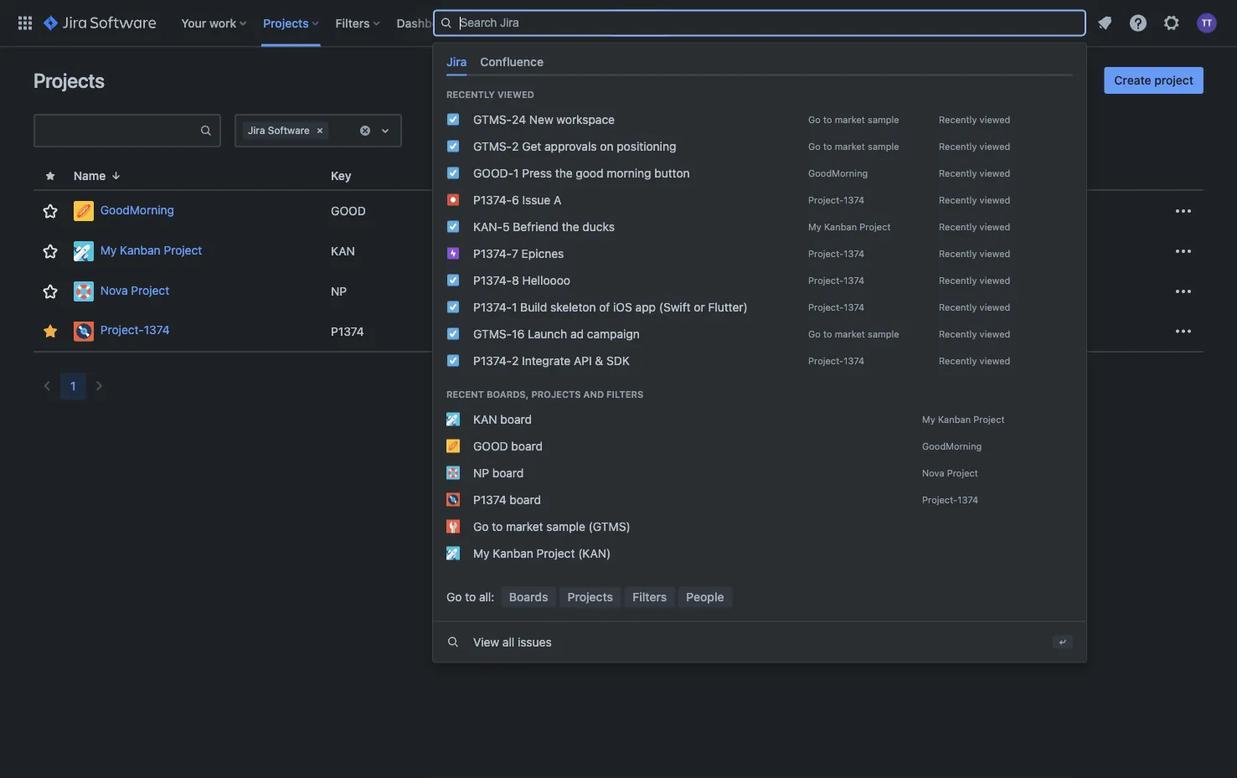 Task type: locate. For each thing, give the bounding box(es) containing it.
managed down befriend
[[506, 244, 556, 258]]

software up skeleton
[[559, 284, 606, 298]]

the for ducks
[[562, 220, 579, 233]]

p1374- for 8
[[473, 273, 512, 287]]

team- for good
[[471, 204, 506, 218]]

board down the good board
[[492, 466, 524, 480]]

create for create project
[[1114, 73, 1151, 87]]

recently for kan-5  befriend the ducks
[[939, 221, 977, 232]]

boards
[[509, 590, 548, 604]]

create inside primary element
[[620, 16, 657, 30]]

1 horizontal spatial goodmorning
[[808, 168, 868, 179]]

0 horizontal spatial good
[[331, 204, 366, 218]]

project-
[[808, 194, 844, 205], [808, 248, 844, 259], [808, 275, 844, 286], [808, 302, 844, 313], [100, 323, 144, 337], [808, 355, 844, 366], [922, 494, 958, 505]]

2 vertical spatial 1
[[70, 379, 76, 393]]

software down ducks
[[559, 244, 606, 258]]

epicnes
[[522, 246, 564, 260]]

good
[[576, 166, 604, 180]]

primary element
[[10, 0, 919, 46]]

projects down p1374-2  integrate api & sdk
[[531, 389, 581, 400]]

3 p1374- from the top
[[473, 273, 512, 287]]

0 vertical spatial 1
[[514, 166, 519, 180]]

project
[[1154, 73, 1194, 87]]

go for gtms-24  new workspace
[[808, 114, 821, 125]]

3 gtms- from the top
[[473, 327, 512, 341]]

nova project
[[100, 283, 169, 297], [922, 468, 978, 478]]

board for kan board
[[500, 412, 532, 426]]

software down skeleton
[[559, 324, 606, 338]]

1374 for p1374-2  integrate api & sdk
[[844, 355, 865, 366]]

team- left the "8"
[[471, 284, 506, 298]]

people
[[686, 590, 724, 604]]

skeleton
[[550, 300, 596, 314]]

1374 for p1374 board
[[958, 494, 979, 505]]

recently for p1374-7  epicnes
[[939, 248, 977, 259]]

create for create
[[620, 16, 657, 30]]

team- for p1374
[[471, 324, 506, 338]]

4 team-managed software from the top
[[471, 324, 606, 338]]

get
[[522, 139, 541, 153]]

2
[[512, 139, 519, 153], [512, 354, 519, 367]]

issues
[[518, 635, 552, 649]]

press
[[522, 166, 552, 180]]

2 vertical spatial goodmorning
[[922, 441, 982, 452]]

1 vertical spatial the
[[562, 220, 579, 233]]

board down 'kan board'
[[511, 439, 543, 453]]

kanban
[[824, 221, 857, 232], [120, 243, 161, 257], [938, 414, 971, 425], [493, 546, 533, 560]]

tab list
[[440, 48, 1080, 76]]

banner containing your work
[[0, 0, 1237, 662]]

my
[[808, 221, 821, 232], [100, 243, 117, 257], [922, 414, 935, 425], [473, 546, 490, 560]]

4 software from the top
[[559, 324, 606, 338]]

viewed for p1374-2  integrate api & sdk
[[980, 355, 1010, 366]]

team-managed software up befriend
[[471, 204, 606, 218]]

p1374 for p1374 board
[[473, 493, 506, 507]]

1 vertical spatial go to market sample
[[808, 141, 899, 152]]

a
[[554, 193, 561, 207]]

1 more image from the top
[[1174, 201, 1194, 221]]

the left good
[[555, 166, 573, 180]]

0 horizontal spatial goodmorning
[[100, 203, 174, 217]]

kan
[[331, 244, 355, 258], [473, 412, 497, 426]]

jira inside tab
[[446, 55, 467, 69]]

of
[[599, 300, 610, 314]]

the left ducks
[[562, 220, 579, 233]]

3 software from the top
[[559, 284, 606, 298]]

software up ducks
[[559, 204, 606, 218]]

0 vertical spatial gtms-
[[473, 112, 512, 126]]

go for gtms-16  launch ad campaign
[[808, 329, 821, 339]]

flutter)
[[708, 300, 748, 314]]

filters
[[336, 16, 370, 30], [606, 389, 644, 400], [633, 590, 667, 604]]

1 vertical spatial good
[[473, 439, 508, 453]]

0 horizontal spatial kan
[[331, 244, 355, 258]]

p1374- down kan-
[[473, 246, 512, 260]]

0 vertical spatial jira
[[446, 55, 467, 69]]

1 horizontal spatial p1374
[[473, 493, 506, 507]]

1374 for p1374-1  build skeleton of ios app (swift or flutter)
[[844, 302, 865, 313]]

1 vertical spatial kan
[[473, 412, 497, 426]]

recently viewed
[[446, 89, 534, 100], [939, 114, 1010, 125], [939, 141, 1010, 152], [939, 168, 1010, 179], [939, 194, 1010, 205], [939, 221, 1010, 232], [939, 248, 1010, 259], [939, 275, 1010, 286], [939, 302, 1010, 313], [939, 329, 1010, 339], [939, 355, 1010, 366]]

1 left "build"
[[512, 300, 517, 314]]

2 for p1374-
[[512, 354, 519, 367]]

filters inside dropdown button
[[336, 16, 370, 30]]

nova
[[100, 283, 128, 297], [922, 468, 944, 478]]

1374 for p1374-8  helloooo
[[844, 275, 865, 286]]

1 horizontal spatial create
[[1114, 73, 1151, 87]]

1 vertical spatial p1374
[[473, 493, 506, 507]]

1 vertical spatial filters
[[606, 389, 644, 400]]

software for np
[[559, 284, 606, 298]]

2 team-managed software from the top
[[471, 244, 606, 258]]

2 go to market sample from the top
[[808, 141, 899, 152]]

1374 for p1374-7  epicnes
[[844, 248, 865, 259]]

1 vertical spatial nova project
[[922, 468, 978, 478]]

1 vertical spatial create
[[1114, 73, 1151, 87]]

star my kanban project image
[[40, 241, 60, 261]]

2 left get
[[512, 139, 519, 153]]

recently viewed for good-1  press the good morning button
[[939, 168, 1010, 179]]

None text field
[[332, 122, 335, 139]]

kan for kan
[[331, 244, 355, 258]]

0 horizontal spatial jira
[[248, 124, 265, 136]]

gtms- left new
[[473, 112, 512, 126]]

1 go to market sample from the top
[[808, 114, 899, 125]]

project-1374
[[808, 194, 865, 205], [808, 248, 865, 259], [808, 275, 865, 286], [808, 302, 865, 313], [100, 323, 170, 337], [808, 355, 865, 366], [922, 494, 979, 505]]

2 vertical spatial gtms-
[[473, 327, 512, 341]]

team-
[[471, 204, 506, 218], [471, 244, 506, 258], [471, 284, 506, 298], [471, 324, 506, 338]]

2 software from the top
[[559, 244, 606, 258]]

market
[[835, 114, 865, 125], [835, 141, 865, 152], [835, 329, 865, 339], [506, 519, 543, 533]]

view all issues link
[[433, 622, 1086, 662]]

3 go to market sample from the top
[[808, 329, 899, 339]]

2 vertical spatial go to market sample
[[808, 329, 899, 339]]

p1374- for 7
[[473, 246, 512, 260]]

viewed for gtms-2  get approvals on positioning
[[980, 141, 1010, 152]]

0 vertical spatial goodmorning
[[808, 168, 868, 179]]

1 vertical spatial gtms-
[[473, 139, 512, 153]]

filters right projects dropdown button at the left of page
[[336, 16, 370, 30]]

1 horizontal spatial np
[[473, 466, 489, 480]]

confluence tab
[[474, 48, 550, 76]]

button
[[654, 166, 690, 180]]

view all issues
[[473, 635, 552, 649]]

2 managed from the top
[[506, 244, 556, 258]]

team-managed software down befriend
[[471, 244, 606, 258]]

go
[[808, 114, 821, 125], [808, 141, 821, 152], [808, 329, 821, 339], [473, 519, 489, 533], [446, 590, 462, 604]]

2 p1374- from the top
[[473, 246, 512, 260]]

p1374-1  build skeleton of ios app (swift or flutter)
[[473, 300, 748, 314]]

my kanban project (kan)
[[473, 546, 611, 560]]

board down boards,
[[500, 412, 532, 426]]

issue
[[522, 193, 551, 207]]

Search Jira field
[[433, 10, 1086, 36]]

recently for p1374-1  build skeleton of ios app (swift or flutter)
[[939, 302, 977, 313]]

key button
[[324, 166, 371, 185]]

managed up "build"
[[506, 284, 556, 298]]

0 horizontal spatial nova project
[[100, 283, 169, 297]]

3 team- from the top
[[471, 284, 506, 298]]

approvals
[[545, 139, 597, 153]]

to for gtms-2  get approvals on positioning
[[823, 141, 832, 152]]

recently for p1374-8  helloooo
[[939, 275, 977, 286]]

p1374-
[[473, 193, 512, 207], [473, 246, 512, 260], [473, 273, 512, 287], [473, 300, 512, 314], [473, 354, 512, 367]]

star goodmorning image
[[40, 201, 60, 221]]

0 horizontal spatial p1374
[[331, 324, 364, 338]]

2 2 from the top
[[512, 354, 519, 367]]

team-managed software for kan
[[471, 244, 606, 258]]

team-managed software down "build"
[[471, 324, 606, 338]]

1 team- from the top
[[471, 204, 506, 218]]

gtms- up 'good-'
[[473, 139, 512, 153]]

jira software image
[[44, 13, 156, 33], [44, 13, 156, 33]]

0 vertical spatial kan
[[331, 244, 355, 258]]

1374
[[844, 194, 865, 205], [844, 248, 865, 259], [844, 275, 865, 286], [844, 302, 865, 313], [144, 323, 170, 337], [844, 355, 865, 366], [958, 494, 979, 505]]

1 horizontal spatial kan
[[473, 412, 497, 426]]

filters left people
[[633, 590, 667, 604]]

goodmorning for good-1  press the good morning button
[[808, 168, 868, 179]]

1 vertical spatial jira
[[248, 124, 265, 136]]

jira down primary element
[[446, 55, 467, 69]]

managed up befriend
[[506, 204, 556, 218]]

1 horizontal spatial my kanban project
[[808, 221, 891, 232]]

1 horizontal spatial jira
[[446, 55, 467, 69]]

0 vertical spatial my kanban project
[[808, 221, 891, 232]]

nova inside banner
[[922, 468, 944, 478]]

3 managed from the top
[[506, 284, 556, 298]]

clear image
[[313, 124, 327, 137]]

1 managed from the top
[[506, 204, 556, 218]]

3 more image from the top
[[1174, 281, 1194, 302]]

recently for gtms-2  get approvals on positioning
[[939, 141, 977, 152]]

3 team-managed software from the top
[[471, 284, 606, 298]]

np board
[[473, 466, 524, 480]]

team- down kan-
[[471, 244, 506, 258]]

more image
[[1174, 201, 1194, 221], [1174, 241, 1194, 261], [1174, 281, 1194, 302], [1174, 321, 1194, 341]]

0 vertical spatial the
[[555, 166, 573, 180]]

board for good board
[[511, 439, 543, 453]]

2 team- from the top
[[471, 244, 506, 258]]

1 vertical spatial np
[[473, 466, 489, 480]]

projects inside dropdown button
[[263, 16, 309, 30]]

1 software from the top
[[559, 204, 606, 218]]

befriend
[[513, 220, 559, 233]]

project
[[860, 221, 891, 232], [164, 243, 202, 257], [131, 283, 169, 297], [974, 414, 1005, 425], [947, 468, 978, 478], [537, 546, 575, 560]]

software for p1374
[[559, 324, 606, 338]]

ad
[[570, 327, 584, 341]]

0 horizontal spatial create
[[620, 16, 657, 30]]

(kan)
[[578, 546, 611, 560]]

2 horizontal spatial my kanban project
[[922, 414, 1005, 425]]

2 down 16
[[512, 354, 519, 367]]

1 vertical spatial my kanban project
[[100, 243, 202, 257]]

0 vertical spatial p1374
[[331, 324, 364, 338]]

to for gtms-24  new workspace
[[823, 114, 832, 125]]

banner
[[0, 0, 1237, 662]]

my kanban project (kan) link
[[433, 540, 1086, 567]]

project- for p1374-8  helloooo
[[808, 275, 844, 286]]

positioning
[[617, 139, 676, 153]]

4 managed from the top
[[506, 324, 556, 338]]

project-1374 for p1374-7  epicnes
[[808, 248, 865, 259]]

sdk
[[606, 354, 630, 367]]

name button
[[67, 166, 129, 185]]

sample
[[868, 114, 899, 125], [868, 141, 899, 152], [868, 329, 899, 339], [546, 519, 585, 533]]

1 left next icon
[[70, 379, 76, 393]]

0 vertical spatial create
[[620, 16, 657, 30]]

1 vertical spatial nova
[[922, 468, 944, 478]]

1 team-managed software from the top
[[471, 204, 606, 218]]

1 horizontal spatial good
[[473, 439, 508, 453]]

confluence
[[480, 55, 544, 69]]

go to market sample
[[808, 114, 899, 125], [808, 141, 899, 152], [808, 329, 899, 339]]

projects
[[263, 16, 309, 30], [34, 69, 105, 92], [531, 389, 581, 400], [568, 590, 613, 604]]

new
[[529, 112, 553, 126]]

np for np board
[[473, 466, 489, 480]]

0 vertical spatial go to market sample
[[808, 114, 899, 125]]

goodmorning for good board
[[922, 441, 982, 452]]

2 horizontal spatial goodmorning
[[922, 441, 982, 452]]

team- up kan-
[[471, 204, 506, 218]]

projects right work
[[263, 16, 309, 30]]

board for np board
[[492, 466, 524, 480]]

2 gtms- from the top
[[473, 139, 512, 153]]

1 left press
[[514, 166, 519, 180]]

1 gtms- from the top
[[473, 112, 512, 126]]

gtms- for 24
[[473, 112, 512, 126]]

filters button
[[331, 10, 387, 36]]

viewed for kan-5  befriend the ducks
[[980, 221, 1010, 232]]

good
[[331, 204, 366, 218], [473, 439, 508, 453]]

5 p1374- from the top
[[473, 354, 512, 367]]

1 p1374- from the top
[[473, 193, 512, 207]]

open image
[[375, 121, 395, 141]]

0 vertical spatial filters
[[336, 16, 370, 30]]

project- for p1374-7  epicnes
[[808, 248, 844, 259]]

1 vertical spatial 2
[[512, 354, 519, 367]]

team- for kan
[[471, 244, 506, 258]]

team-managed software for good
[[471, 204, 606, 218]]

jira for jira software
[[248, 124, 265, 136]]

0 horizontal spatial np
[[331, 284, 347, 298]]

p1374- down the 7 in the top left of the page
[[473, 273, 512, 287]]

kan down key button
[[331, 244, 355, 258]]

1374 for p1374-6  issue a
[[844, 194, 865, 205]]

0 vertical spatial 2
[[512, 139, 519, 153]]

go to market sample for gtms-2  get approvals on positioning
[[808, 141, 899, 152]]

the for good
[[555, 166, 573, 180]]

good down key button
[[331, 204, 366, 218]]

0 vertical spatial nova project
[[100, 283, 169, 297]]

to
[[823, 114, 832, 125], [823, 141, 832, 152], [823, 329, 832, 339], [492, 519, 503, 533], [465, 590, 476, 604]]

filters right and
[[606, 389, 644, 400]]

recently for gtms-16  launch ad campaign
[[939, 329, 977, 339]]

p1374-6  issue a
[[473, 193, 561, 207]]

p1374 inside banner
[[473, 493, 506, 507]]

2 more image from the top
[[1174, 241, 1194, 261]]

recently for p1374-2  integrate api & sdk
[[939, 355, 977, 366]]

0 horizontal spatial nova
[[100, 283, 128, 297]]

0 vertical spatial np
[[331, 284, 347, 298]]

jira
[[446, 55, 467, 69], [248, 124, 265, 136]]

recent
[[446, 389, 484, 400]]

p1374- down type
[[473, 193, 512, 207]]

jira left software
[[248, 124, 265, 136]]

managed down "build"
[[506, 324, 556, 338]]

1 for p1374-
[[512, 300, 517, 314]]

np inside banner
[[473, 466, 489, 480]]

team-managed software up "build"
[[471, 284, 606, 298]]

0 horizontal spatial my kanban project
[[100, 243, 202, 257]]

market for gtms-24  new workspace
[[835, 114, 865, 125]]

good up np board
[[473, 439, 508, 453]]

4 p1374- from the top
[[473, 300, 512, 314]]

viewed
[[498, 89, 534, 100], [980, 114, 1010, 125], [980, 141, 1010, 152], [980, 168, 1010, 179], [980, 194, 1010, 205], [980, 221, 1010, 232], [980, 248, 1010, 259], [980, 275, 1010, 286], [980, 302, 1010, 313], [980, 329, 1010, 339], [980, 355, 1010, 366]]

1 horizontal spatial nova project
[[922, 468, 978, 478]]

ducks
[[582, 220, 615, 233]]

integrate
[[522, 354, 571, 367]]

goodmorning
[[808, 168, 868, 179], [100, 203, 174, 217], [922, 441, 982, 452]]

recently viewed for p1374-8  helloooo
[[939, 275, 1010, 286]]

kan down recent
[[473, 412, 497, 426]]

team- left 16
[[471, 324, 506, 338]]

notifications image
[[1095, 13, 1115, 33]]

None text field
[[35, 119, 199, 142]]

gtms- left launch at the top left of the page
[[473, 327, 512, 341]]

board for p1374 board
[[510, 493, 541, 507]]

p1374- up boards,
[[473, 354, 512, 367]]

board up go to market sample (gtms)
[[510, 493, 541, 507]]

2 vertical spatial my kanban project
[[922, 414, 1005, 425]]

p1374- down the "8"
[[473, 300, 512, 314]]

1 2 from the top
[[512, 139, 519, 153]]

1 horizontal spatial nova
[[922, 468, 944, 478]]

1 vertical spatial 1
[[512, 300, 517, 314]]

2 for gtms-
[[512, 139, 519, 153]]

good for good board
[[473, 439, 508, 453]]

0 vertical spatial good
[[331, 204, 366, 218]]

4 team- from the top
[[471, 324, 506, 338]]

viewed for gtms-16  launch ad campaign
[[980, 329, 1010, 339]]

good-1  press the good morning button
[[473, 166, 690, 180]]



Task type: vqa. For each thing, say whether or not it's contained in the screenshot.


Task type: describe. For each thing, give the bounding box(es) containing it.
gtms-2  get approvals on positioning
[[473, 139, 676, 153]]

16
[[512, 327, 525, 341]]

1 vertical spatial goodmorning
[[100, 203, 174, 217]]

all
[[503, 635, 515, 649]]

6
[[512, 193, 519, 207]]

boards link
[[501, 587, 556, 608]]

team- for np
[[471, 284, 506, 298]]

viewed for p1374-7  epicnes
[[980, 248, 1010, 259]]

7
[[512, 246, 518, 260]]

my kanban project for kan board
[[922, 414, 1005, 425]]

tab list containing jira
[[440, 48, 1080, 76]]

p1374-7  epicnes
[[473, 246, 564, 260]]

team-managed software for np
[[471, 284, 606, 298]]

view
[[473, 635, 499, 649]]

jira tab
[[440, 48, 474, 76]]

projects down (kan)
[[568, 590, 613, 604]]

or
[[694, 300, 705, 314]]

gtms- for 16
[[473, 327, 512, 341]]

viewed for p1374-1  build skeleton of ios app (swift or flutter)
[[980, 302, 1010, 313]]

managed for kan
[[506, 244, 556, 258]]

project- for p1374 board
[[922, 494, 958, 505]]

build
[[520, 300, 547, 314]]

your profile and settings image
[[1197, 13, 1217, 33]]

recently viewed for p1374-6  issue a
[[939, 194, 1010, 205]]

filters link
[[625, 587, 675, 608]]

sample for gtms-24  new workspace
[[868, 114, 899, 125]]

to for gtms-16  launch ad campaign
[[823, 329, 832, 339]]

morning
[[607, 166, 651, 180]]

software
[[268, 124, 310, 136]]

software for kan
[[559, 244, 606, 258]]

go to all:
[[446, 590, 494, 604]]

your work button
[[176, 10, 253, 36]]

recently viewed for p1374-2  integrate api & sdk
[[939, 355, 1010, 366]]

market for gtms-2  get approvals on positioning
[[835, 141, 865, 152]]

managed for good
[[506, 204, 556, 218]]

gtms- for 2
[[473, 139, 512, 153]]

nova project link
[[74, 281, 318, 302]]

create button
[[610, 10, 667, 36]]

managed for p1374
[[506, 324, 556, 338]]

recent boards, projects and filters
[[446, 389, 644, 400]]

on
[[600, 139, 614, 153]]

campaign
[[587, 327, 640, 341]]

kan board
[[473, 412, 532, 426]]

launch
[[528, 327, 567, 341]]

previous image
[[37, 376, 57, 396]]

software for good
[[559, 204, 606, 218]]

4 more image from the top
[[1174, 321, 1194, 341]]

p1374-8  helloooo
[[473, 273, 570, 287]]

people link
[[678, 587, 732, 608]]

project-1374 for p1374 board
[[922, 494, 979, 505]]

gtms-16  launch ad campaign
[[473, 327, 640, 341]]

ios
[[613, 300, 632, 314]]

project-1374 link
[[74, 321, 318, 341]]

(gtms)
[[589, 519, 630, 533]]

p1374- for 1
[[473, 300, 512, 314]]

project-1374 for p1374-6  issue a
[[808, 194, 865, 205]]

project-1374 for p1374-8  helloooo
[[808, 275, 865, 286]]

p1374 board
[[473, 493, 541, 507]]

your
[[181, 16, 206, 30]]

good for good
[[331, 204, 366, 218]]

kan-
[[473, 220, 503, 233]]

create project
[[1114, 73, 1194, 87]]

projects link
[[560, 587, 621, 608]]

goodmorning link
[[74, 201, 318, 221]]

app
[[635, 300, 656, 314]]

1 for good-
[[514, 166, 519, 180]]

recently viewed for gtms-16  launch ad campaign
[[939, 329, 1010, 339]]

recently viewed for p1374-7  epicnes
[[939, 248, 1010, 259]]

kan for kan board
[[473, 412, 497, 426]]

8
[[512, 273, 519, 287]]

recently for p1374-6  issue a
[[939, 194, 977, 205]]

clear image
[[359, 124, 372, 137]]

type
[[471, 169, 499, 183]]

my kanban project link
[[74, 241, 318, 261]]

dashboards
[[397, 16, 463, 30]]

settings image
[[1162, 13, 1182, 33]]

and
[[583, 389, 604, 400]]

jira software
[[248, 124, 310, 136]]

recently viewed for gtms-2  get approvals on positioning
[[939, 141, 1010, 152]]

good-
[[473, 166, 514, 180]]

search image
[[440, 16, 453, 30]]

project- for p1374-2  integrate api & sdk
[[808, 355, 844, 366]]

project- for p1374-1  build skeleton of ios app (swift or flutter)
[[808, 302, 844, 313]]

my kanban project for kan-5  befriend the ducks
[[808, 221, 891, 232]]

go to market sample for gtms-24  new workspace
[[808, 114, 899, 125]]

project- for p1374-6  issue a
[[808, 194, 844, 205]]

0 vertical spatial nova
[[100, 283, 128, 297]]

star project-1374 image
[[40, 321, 60, 341]]

name
[[74, 169, 106, 183]]

good board
[[473, 439, 543, 453]]

(swift
[[659, 300, 691, 314]]

team-managed software for p1374
[[471, 324, 606, 338]]

p1374 for p1374
[[331, 324, 364, 338]]

kan-5  befriend the ducks
[[473, 220, 615, 233]]

go to market sample (gtms) link
[[433, 513, 1086, 540]]

market for gtms-16  launch ad campaign
[[835, 329, 865, 339]]

key
[[331, 169, 351, 183]]

viewed for good-1  press the good morning button
[[980, 168, 1010, 179]]

1 button
[[60, 373, 86, 400]]

recently viewed for kan-5  befriend the ducks
[[939, 221, 1010, 232]]

1 inside button
[[70, 379, 76, 393]]

recently for good-1  press the good morning button
[[939, 168, 977, 179]]

projects down appswitcher icon
[[34, 69, 105, 92]]

next image
[[89, 376, 109, 396]]

api
[[574, 354, 592, 367]]

&
[[595, 354, 603, 367]]

projects button
[[258, 10, 326, 36]]

gtms-24  new workspace
[[473, 112, 615, 126]]

np for np
[[331, 284, 347, 298]]

all:
[[479, 590, 494, 604]]

24
[[512, 112, 526, 126]]

viewed for p1374-8  helloooo
[[980, 275, 1010, 286]]

boards,
[[487, 389, 529, 400]]

work
[[209, 16, 236, 30]]

go to market sample (gtms)
[[473, 519, 630, 533]]

5
[[503, 220, 510, 233]]

project-1374 for p1374-2  integrate api & sdk
[[808, 355, 865, 366]]

2 vertical spatial filters
[[633, 590, 667, 604]]

recently for gtms-24  new workspace
[[939, 114, 977, 125]]

sample for gtms-2  get approvals on positioning
[[868, 141, 899, 152]]

sample for gtms-16  launch ad campaign
[[868, 329, 899, 339]]

view all issues image
[[446, 635, 460, 649]]

dashboards button
[[392, 10, 478, 36]]

recently viewed for p1374-1  build skeleton of ios app (swift or flutter)
[[939, 302, 1010, 313]]

go to market sample for gtms-16  launch ad campaign
[[808, 329, 899, 339]]

helloooo
[[522, 273, 570, 287]]

p1374- for 6
[[473, 193, 512, 207]]

appswitcher icon image
[[15, 13, 35, 33]]

viewed for gtms-24  new workspace
[[980, 114, 1010, 125]]

your work
[[181, 16, 236, 30]]

p1374- for 2
[[473, 354, 512, 367]]

viewed for p1374-6  issue a
[[980, 194, 1010, 205]]

go for gtms-2  get approvals on positioning
[[808, 141, 821, 152]]

create project button
[[1104, 67, 1204, 94]]

jira for jira
[[446, 55, 467, 69]]

p1374-2  integrate api & sdk
[[473, 354, 630, 367]]

help image
[[1128, 13, 1148, 33]]

star nova project image
[[40, 281, 60, 302]]

workspace
[[557, 112, 615, 126]]

managed for np
[[506, 284, 556, 298]]

project-1374 for p1374-1  build skeleton of ios app (swift or flutter)
[[808, 302, 865, 313]]



